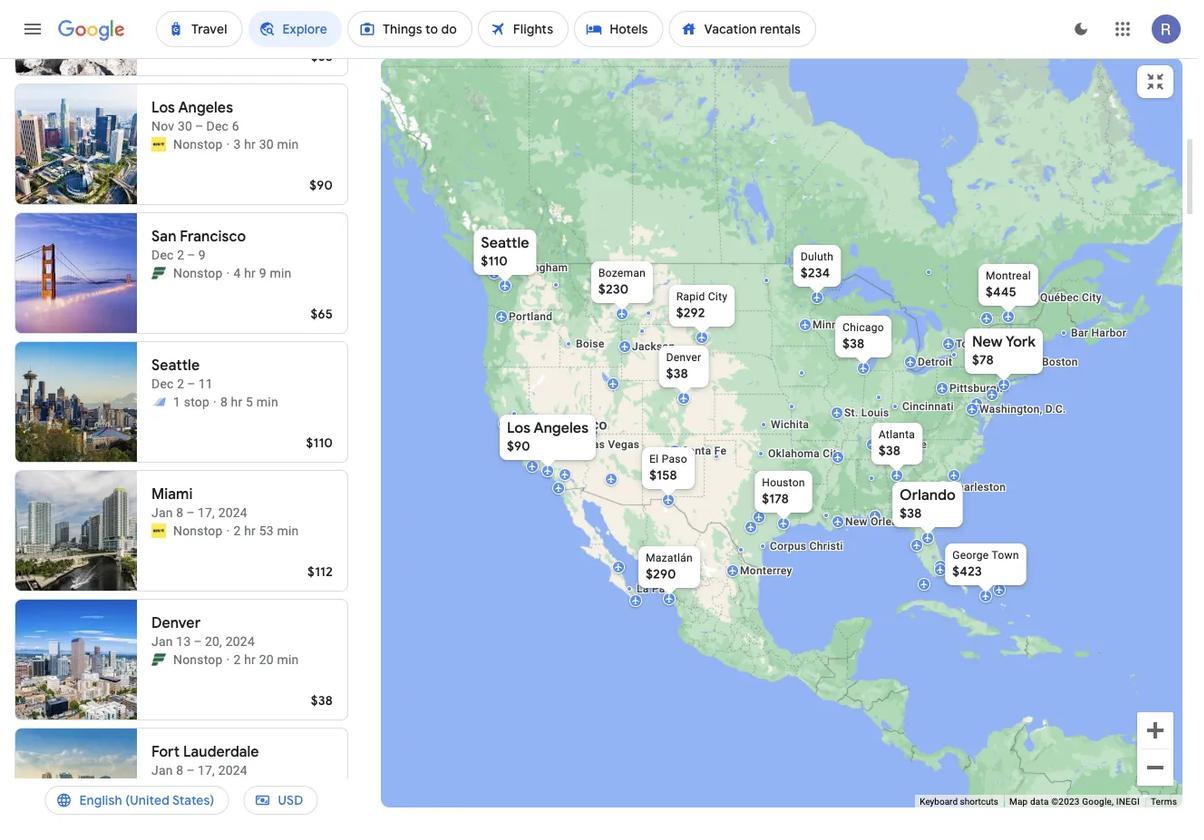 Task type: locate. For each thing, give the bounding box(es) containing it.
denver inside denver jan 13 – 20, 2024
[[152, 614, 201, 632]]

8
[[220, 394, 228, 409]]

san up frontier image
[[152, 227, 177, 246]]

miami
[[152, 485, 193, 504], [948, 564, 980, 576]]

city inside rapid city $292
[[708, 290, 728, 303]]

2
[[234, 523, 241, 538], [234, 652, 241, 667], [234, 781, 241, 796]]

38 US dollars text field
[[900, 505, 922, 522]]

3 jan from the top
[[152, 763, 173, 778]]

1 vertical spatial denver
[[152, 614, 201, 632]]

78 US dollars text field
[[973, 352, 994, 368]]

2 vertical spatial 2
[[234, 781, 241, 796]]

0 vertical spatial 2 hr 53 min
[[234, 523, 299, 538]]

san for san francisco dec 2 – 9
[[152, 227, 177, 246]]

2 vertical spatial 2024
[[218, 763, 248, 778]]

nonstop down miami jan 8 – 17, 2024
[[173, 523, 223, 538]]

2 down miami jan 8 – 17, 2024
[[234, 523, 241, 538]]

francisco up 2 – 9
[[180, 227, 246, 246]]

city for rapid city $292
[[708, 290, 728, 303]]

nonstop down fort lauderdale jan 8 – 17, 2024
[[173, 781, 223, 796]]

1 vertical spatial $90
[[507, 438, 531, 455]]

1 vertical spatial dec
[[152, 376, 174, 391]]

0 horizontal spatial seattle
[[152, 356, 200, 375]]

0 vertical spatial 2
[[234, 523, 241, 538]]

2 down lauderdale at the left bottom of page
[[234, 781, 241, 796]]

1 horizontal spatial city
[[823, 447, 843, 460]]

$90 inside los angeles $90
[[507, 438, 531, 455]]

 image for los angeles
[[226, 135, 230, 153]]

53 for miami
[[259, 523, 274, 538]]

miami inside map region
[[948, 564, 980, 576]]

1 vertical spatial $110
[[306, 435, 333, 451]]

2 8 – 17, from the top
[[176, 763, 215, 778]]

denver down the $292 text box
[[667, 351, 702, 364]]

2024 inside denver jan 13 – 20, 2024
[[226, 634, 255, 649]]

san
[[152, 227, 177, 246], [513, 416, 538, 433]]

hr left usd
[[244, 781, 256, 796]]

0 horizontal spatial new
[[846, 515, 868, 528]]

usd button
[[244, 779, 318, 822]]

angeles
[[178, 98, 233, 117], [534, 419, 589, 437]]

seattle for seattle dec 2 – 11
[[152, 356, 200, 375]]

1 53 from the top
[[259, 523, 274, 538]]

1 vertical spatial  image
[[226, 522, 230, 540]]

0 horizontal spatial city
[[708, 290, 728, 303]]

$38
[[311, 48, 333, 64], [843, 336, 865, 352], [667, 366, 689, 382], [879, 443, 901, 459], [900, 505, 922, 522], [311, 692, 333, 709]]

0 vertical spatial 2024
[[218, 505, 248, 520]]

spirit image
[[152, 137, 166, 152], [152, 524, 166, 538]]

new left orleans
[[846, 515, 868, 528]]

1 vertical spatial 2
[[234, 652, 241, 667]]

1 vertical spatial 53
[[259, 781, 274, 796]]

la
[[637, 583, 649, 595]]

seattle for seattle $110
[[481, 234, 530, 252]]

angeles up "30 – dec" on the top of page
[[178, 98, 233, 117]]

hr
[[244, 137, 256, 152], [244, 265, 256, 280], [231, 394, 243, 409], [244, 523, 256, 538], [244, 652, 256, 667], [244, 781, 256, 796]]

jan inside denver jan 13 – 20, 2024
[[152, 634, 173, 649]]

los up nov
[[152, 98, 175, 117]]

dec
[[152, 247, 174, 262], [152, 376, 174, 391]]

city right oklahoma
[[823, 447, 843, 460]]

0 vertical spatial francisco
[[180, 227, 246, 246]]

jackson
[[632, 340, 676, 353]]

0 horizontal spatial los
[[152, 98, 175, 117]]

denver
[[667, 351, 702, 364], [152, 614, 201, 632]]

2 jan from the top
[[152, 634, 173, 649]]

0 horizontal spatial san
[[152, 227, 177, 246]]

0 horizontal spatial $90
[[310, 177, 333, 193]]

$112
[[308, 564, 333, 580]]

2 hr 53 min
[[234, 523, 299, 538], [234, 781, 299, 796]]

rapid
[[677, 290, 706, 303]]

0 vertical spatial $110
[[481, 253, 508, 270]]

$38 inside chicago $38
[[843, 336, 865, 352]]

corpus christi
[[770, 540, 844, 553]]

seattle inside seattle dec 2 – 11
[[152, 356, 200, 375]]

 image down miami jan 8 – 17, 2024
[[226, 522, 230, 540]]

3 hr 30 min
[[234, 137, 299, 152]]

1 vertical spatial miami
[[948, 564, 980, 576]]

nonstop for fort
[[173, 781, 223, 796]]

san inside san francisco dec 2 – 9
[[152, 227, 177, 246]]

2024 for denver
[[226, 634, 255, 649]]

13 – 20,
[[176, 634, 222, 649]]

8 hr 5 min
[[220, 394, 278, 409]]

los inside los angeles nov 30 – dec 6
[[152, 98, 175, 117]]

1 horizontal spatial los
[[507, 419, 531, 437]]

2 hr 53 min down miami jan 8 – 17, 2024
[[234, 523, 299, 538]]

1 horizontal spatial denver
[[667, 351, 702, 364]]

38 US dollars text field
[[311, 48, 333, 64], [843, 336, 865, 352], [667, 366, 689, 382], [311, 692, 333, 709]]

1 spirit image from the top
[[152, 137, 166, 152]]

min for fort lauderdale
[[277, 781, 299, 796]]

los
[[152, 98, 175, 117], [507, 419, 531, 437]]

angeles inside los angeles nov 30 – dec 6
[[178, 98, 233, 117]]

0 vertical spatial 53
[[259, 523, 274, 538]]

1 vertical spatial san
[[513, 416, 538, 433]]

nonstop down "13 – 20,"
[[173, 652, 223, 667]]

city right québec
[[1083, 291, 1102, 304]]

seattle up 110 us dollars text box in the left of the page
[[481, 234, 530, 252]]

los up $90 text field
[[507, 419, 531, 437]]

angeles inside los angeles $90
[[534, 419, 589, 437]]

angeles for los angeles nov 30 – dec 6
[[178, 98, 233, 117]]

1 vertical spatial 8 – 17,
[[176, 763, 215, 778]]

3 2 from the top
[[234, 781, 241, 796]]

1  image from the top
[[226, 135, 230, 153]]

2 vertical spatial  image
[[226, 651, 230, 669]]

seattle $110
[[481, 234, 530, 270]]

hr for miami
[[244, 523, 256, 538]]

denver inside map region
[[667, 351, 702, 364]]

bozeman $230
[[599, 267, 646, 298]]

shortcuts
[[961, 796, 999, 807]]

$38 inside denver $38
[[667, 366, 689, 382]]

1 2 hr 53 min from the top
[[234, 523, 299, 538]]

2 horizontal spatial city
[[1083, 291, 1102, 304]]

new up $78
[[973, 333, 1003, 351]]

 image
[[226, 135, 230, 153], [226, 522, 230, 540], [226, 651, 230, 669]]

spirit image down nov
[[152, 137, 166, 152]]

francisco inside san francisco dec 2 – 9
[[180, 227, 246, 246]]

spirit image down miami jan 8 – 17, 2024
[[152, 524, 166, 538]]

1 vertical spatial seattle
[[152, 356, 200, 375]]

1 vertical spatial 2024
[[226, 634, 255, 649]]

1 vertical spatial francisco
[[542, 416, 608, 433]]

0 vertical spatial dec
[[152, 247, 174, 262]]

1 dec from the top
[[152, 247, 174, 262]]

1 horizontal spatial $110
[[481, 253, 508, 270]]

0 vertical spatial san
[[152, 227, 177, 246]]

inegi
[[1117, 796, 1141, 807]]

nonstop down "30 – dec" on the top of page
[[173, 137, 223, 152]]

 image
[[226, 264, 230, 282], [226, 779, 230, 798]]

1  image from the top
[[226, 264, 230, 282]]

san francisco
[[513, 416, 608, 433]]

2 53 from the top
[[259, 781, 274, 796]]

new
[[973, 333, 1003, 351], [846, 515, 868, 528]]

hr down miami jan 8 – 17, 2024
[[244, 523, 256, 538]]

0 vertical spatial miami
[[152, 485, 193, 504]]

3  image from the top
[[226, 651, 230, 669]]

$38 for orlando
[[900, 505, 922, 522]]

1 horizontal spatial san
[[513, 416, 538, 433]]

seattle
[[481, 234, 530, 252], [152, 356, 200, 375]]

1 vertical spatial  image
[[226, 779, 230, 798]]

1 vertical spatial jan
[[152, 634, 173, 649]]

$110
[[481, 253, 508, 270], [306, 435, 333, 451]]

monterrey
[[740, 564, 793, 577]]

québec
[[1041, 291, 1080, 304]]

san up $90 text field
[[513, 416, 538, 433]]

denver up "13 – 20,"
[[152, 614, 201, 632]]

seattle inside map region
[[481, 234, 530, 252]]

montreal
[[986, 270, 1032, 282]]

2 2 from the top
[[234, 652, 241, 667]]

miami for miami jan 8 – 17, 2024
[[152, 485, 193, 504]]

0 vertical spatial $90
[[310, 177, 333, 193]]

nonstop
[[173, 137, 223, 152], [173, 265, 223, 280], [173, 523, 223, 538], [173, 652, 223, 667], [173, 781, 223, 796]]

$90
[[310, 177, 333, 193], [507, 438, 531, 455]]

vegas
[[608, 438, 640, 451]]

miami for miami
[[948, 564, 980, 576]]

1 stop
[[173, 394, 210, 409]]

1 jan from the top
[[152, 505, 173, 520]]

2024 for miami
[[218, 505, 248, 520]]

los angeles $90
[[507, 419, 589, 455]]

2  image from the top
[[226, 779, 230, 798]]

duluth
[[801, 250, 834, 263]]

francisco inside map region
[[542, 416, 608, 433]]

bar harbor
[[1072, 327, 1127, 339]]

1 vertical spatial los
[[507, 419, 531, 437]]

hr left 9 in the left top of the page
[[244, 265, 256, 280]]

 image left 3
[[226, 135, 230, 153]]

denver $38
[[667, 351, 702, 382]]

min for san francisco
[[270, 265, 292, 280]]

lauderdale
[[183, 743, 259, 761]]

corpus
[[770, 540, 807, 553]]

1 nonstop from the top
[[173, 137, 223, 152]]

hr left 20
[[244, 652, 256, 667]]

2024
[[218, 505, 248, 520], [226, 634, 255, 649], [218, 763, 248, 778]]

178 US dollars text field
[[762, 491, 789, 507]]

1 vertical spatial angeles
[[534, 419, 589, 437]]

minneapolis
[[813, 319, 876, 331]]

1 2 from the top
[[234, 523, 241, 538]]

dec inside san francisco dec 2 – 9
[[152, 247, 174, 262]]

53 for fort lauderdale
[[259, 781, 274, 796]]

1 horizontal spatial new
[[973, 333, 1003, 351]]

new inside new york $78
[[973, 333, 1003, 351]]

harbor
[[1092, 327, 1127, 339]]

0 vertical spatial spirit image
[[152, 137, 166, 152]]

new for york
[[973, 333, 1003, 351]]

2024 inside miami jan 8 – 17, 2024
[[218, 505, 248, 520]]

2 nonstop from the top
[[173, 265, 223, 280]]

seattle dec 2 – 11
[[152, 356, 213, 391]]

0 horizontal spatial denver
[[152, 614, 201, 632]]

 image down fort lauderdale jan 8 – 17, 2024
[[226, 779, 230, 798]]

445 US dollars text field
[[986, 284, 1017, 300]]

(united
[[125, 792, 170, 809]]

1 vertical spatial spirit image
[[152, 524, 166, 538]]

francisco for san francisco
[[542, 416, 608, 433]]

1 horizontal spatial seattle
[[481, 234, 530, 252]]

$230
[[599, 281, 629, 298]]

0 horizontal spatial miami
[[152, 485, 193, 504]]

$38 inside "atlanta $38"
[[879, 443, 901, 459]]

dec inside seattle dec 2 – 11
[[152, 376, 174, 391]]

angeles up las
[[534, 419, 589, 437]]

65 US dollars text field
[[311, 306, 333, 322]]

0 vertical spatial denver
[[667, 351, 702, 364]]

pittsburgh
[[950, 382, 1004, 395]]

0 vertical spatial  image
[[226, 264, 230, 282]]

53
[[259, 523, 274, 538], [259, 781, 274, 796]]

fort
[[152, 743, 180, 761]]

los angeles nov 30 – dec 6
[[152, 98, 239, 133]]

1 horizontal spatial $90
[[507, 438, 531, 455]]

dec up frontier and spirit icon at top
[[152, 376, 174, 391]]

4 nonstop from the top
[[173, 652, 223, 667]]

frontier image
[[152, 652, 166, 667]]

2 left 20
[[234, 652, 241, 667]]

san inside map region
[[513, 416, 538, 433]]

los inside los angeles $90
[[507, 419, 531, 437]]

toronto
[[956, 338, 996, 350]]

0 vertical spatial seattle
[[481, 234, 530, 252]]

chicago $38
[[843, 321, 885, 352]]

1 8 – 17, from the top
[[176, 505, 215, 520]]

0 horizontal spatial francisco
[[180, 227, 246, 246]]

1
[[173, 394, 181, 409]]

$178
[[762, 491, 789, 507]]

jan inside fort lauderdale jan 8 – 17, 2024
[[152, 763, 173, 778]]

1 vertical spatial 2 hr 53 min
[[234, 781, 299, 796]]

©2023
[[1052, 796, 1080, 807]]

0 vertical spatial 8 – 17,
[[176, 505, 215, 520]]

2 for denver
[[234, 652, 241, 667]]

denver for jan
[[152, 614, 201, 632]]

los for los angeles $90
[[507, 419, 531, 437]]

 image for san francisco
[[226, 264, 230, 282]]

 image down denver jan 13 – 20, 2024
[[226, 651, 230, 669]]

$38 inside orlando $38
[[900, 505, 922, 522]]

2 dec from the top
[[152, 376, 174, 391]]

0 vertical spatial angeles
[[178, 98, 233, 117]]

dec up frontier image
[[152, 247, 174, 262]]

0 vertical spatial new
[[973, 333, 1003, 351]]

1 horizontal spatial francisco
[[542, 416, 608, 433]]

2  image from the top
[[226, 522, 230, 540]]

5
[[246, 394, 253, 409]]

jan inside miami jan 8 – 17, 2024
[[152, 505, 173, 520]]

1 horizontal spatial angeles
[[534, 419, 589, 437]]

0 horizontal spatial angeles
[[178, 98, 233, 117]]

nonstop down 2 – 9
[[173, 265, 223, 280]]

2 spirit image from the top
[[152, 524, 166, 538]]

min for denver
[[277, 652, 299, 667]]

usd
[[278, 792, 304, 809]]

0 vertical spatial los
[[152, 98, 175, 117]]

hr right 3
[[244, 137, 256, 152]]

city right "rapid"
[[708, 290, 728, 303]]

new for orleans
[[846, 515, 868, 528]]

5 nonstop from the top
[[173, 781, 223, 796]]

2024 inside fort lauderdale jan 8 – 17, 2024
[[218, 763, 248, 778]]

2 hr 53 min down lauderdale at the left bottom of page
[[234, 781, 299, 796]]

2 hr 53 min for miami
[[234, 523, 299, 538]]

158 US dollars text field
[[650, 467, 678, 484]]

city for oklahoma city
[[823, 447, 843, 460]]

washington,
[[980, 403, 1043, 416]]

francisco up las
[[542, 416, 608, 433]]

las
[[587, 438, 605, 451]]

292 US dollars text field
[[677, 305, 706, 321]]

0 vertical spatial jan
[[152, 505, 173, 520]]

2 2 hr 53 min from the top
[[234, 781, 299, 796]]

hr for fort lauderdale
[[244, 781, 256, 796]]

3 nonstop from the top
[[173, 523, 223, 538]]

oklahoma city
[[769, 447, 843, 460]]

2 vertical spatial jan
[[152, 763, 173, 778]]

1 vertical spatial new
[[846, 515, 868, 528]]

miami inside miami jan 8 – 17, 2024
[[152, 485, 193, 504]]

$38 for chicago
[[843, 336, 865, 352]]

denver jan 13 – 20, 2024
[[152, 614, 255, 649]]

0 vertical spatial  image
[[226, 135, 230, 153]]

jan
[[152, 505, 173, 520], [152, 634, 173, 649], [152, 763, 173, 778]]

 image left 4
[[226, 264, 230, 282]]

hr for denver
[[244, 652, 256, 667]]

1 horizontal spatial miami
[[948, 564, 980, 576]]

seattle up 2 – 11
[[152, 356, 200, 375]]



Task type: vqa. For each thing, say whether or not it's contained in the screenshot.


Task type: describe. For each thing, give the bounding box(es) containing it.
nonstop for miami
[[173, 523, 223, 538]]

denver for $38
[[667, 351, 702, 364]]

nonstop for los
[[173, 137, 223, 152]]

nonstop for denver
[[173, 652, 223, 667]]

orleans
[[871, 515, 911, 528]]

washington, d.c.
[[980, 403, 1067, 416]]

3
[[234, 137, 241, 152]]

english
[[79, 792, 122, 809]]

hr for san francisco
[[244, 265, 256, 280]]

min for los angeles
[[277, 137, 299, 152]]

map data ©2023 google, inegi
[[1010, 796, 1141, 807]]

keyboard shortcuts
[[920, 796, 999, 807]]

christi
[[810, 540, 844, 553]]

fort lauderdale jan 8 – 17, 2024
[[152, 743, 259, 778]]

112 US dollars text field
[[308, 564, 333, 580]]

230 US dollars text field
[[599, 281, 629, 298]]

keyboard
[[920, 796, 958, 807]]

8 – 17, inside miami jan 8 – 17, 2024
[[176, 505, 215, 520]]

d.c.
[[1046, 403, 1067, 416]]

90 US dollars text field
[[507, 438, 531, 455]]

atlanta
[[879, 428, 916, 441]]

portland
[[509, 310, 553, 323]]

st. louis
[[845, 407, 890, 419]]

francisco for san francisco dec 2 – 9
[[180, 227, 246, 246]]

loading results progress bar
[[0, 58, 1198, 62]]

$292
[[677, 305, 706, 321]]

110 US dollars text field
[[481, 253, 508, 270]]

data
[[1031, 796, 1050, 807]]

bar
[[1072, 327, 1089, 339]]

atlanta $38
[[879, 428, 916, 459]]

$290
[[646, 566, 677, 583]]

detroit
[[918, 356, 953, 368]]

frontier image
[[152, 266, 166, 280]]

2 – 11
[[177, 376, 213, 391]]

2 – 9
[[177, 247, 206, 262]]

$38 for denver
[[667, 366, 689, 382]]

fe
[[715, 445, 727, 457]]

new york $78
[[973, 333, 1036, 368]]

min for miami
[[277, 523, 299, 538]]

mazatlán
[[646, 552, 693, 564]]

new orleans
[[846, 515, 911, 528]]

bellingham
[[511, 261, 568, 274]]

112 US dollars text field
[[308, 807, 333, 822]]

290 US dollars text field
[[646, 566, 677, 583]]

york
[[1006, 333, 1036, 351]]

keyboard shortcuts button
[[920, 795, 999, 808]]

8 – 17, inside fort lauderdale jan 8 – 17, 2024
[[176, 763, 215, 778]]

frontier and spirit image
[[152, 395, 166, 409]]

2 hr 53 min for fort lauderdale
[[234, 781, 299, 796]]

houston $178
[[762, 476, 806, 507]]

santa
[[682, 445, 712, 457]]

english (united states)
[[79, 792, 215, 809]]

san for san francisco
[[513, 416, 538, 433]]

orlando $38
[[900, 486, 956, 522]]

$110 inside seattle $110
[[481, 253, 508, 270]]

city for québec city
[[1083, 291, 1102, 304]]

90 US dollars text field
[[310, 177, 333, 193]]

6
[[232, 118, 239, 133]]

234 US dollars text field
[[801, 265, 831, 281]]

view smaller map image
[[1145, 71, 1167, 93]]

nashville
[[880, 438, 928, 451]]

$158
[[650, 467, 678, 484]]

oklahoma
[[769, 447, 820, 460]]

terms link
[[1151, 796, 1178, 807]]

 image for fort lauderdale
[[226, 779, 230, 798]]

$38 for atlanta
[[879, 443, 901, 459]]

$445
[[986, 284, 1017, 300]]

2 for fort lauderdale
[[234, 781, 241, 796]]

jan for denver
[[152, 634, 173, 649]]

map region
[[375, 0, 1198, 822]]

nov
[[152, 118, 174, 133]]

map
[[1010, 796, 1028, 807]]

los for los angeles nov 30 – dec 6
[[152, 98, 175, 117]]

spirit image for angeles
[[152, 137, 166, 152]]

bozeman
[[599, 267, 646, 279]]

el paso $158
[[650, 453, 688, 484]]

$78
[[973, 352, 994, 368]]

 image for miami
[[226, 522, 230, 540]]

4
[[234, 265, 241, 280]]

boise
[[576, 338, 605, 350]]

las vegas
[[587, 438, 640, 451]]

$65
[[311, 306, 333, 322]]

nonstop for san
[[173, 265, 223, 280]]

change appearance image
[[1060, 7, 1103, 51]]

george
[[953, 549, 989, 562]]

cincinnati
[[903, 400, 954, 413]]

paz
[[652, 583, 671, 595]]

main menu image
[[22, 18, 44, 40]]

wichita
[[771, 418, 810, 431]]

30 – dec
[[178, 118, 229, 133]]

angeles for los angeles $90
[[534, 419, 589, 437]]

spirit image for jan
[[152, 524, 166, 538]]

2 hr 20 min
[[234, 652, 299, 667]]

louis
[[862, 407, 890, 419]]

jan for miami
[[152, 505, 173, 520]]

george town $423
[[953, 549, 1020, 580]]

orlando
[[900, 486, 956, 505]]

google,
[[1083, 796, 1114, 807]]

2 for miami
[[234, 523, 241, 538]]

hr left the 5
[[231, 394, 243, 409]]

santa fe
[[682, 445, 727, 457]]

terms
[[1151, 796, 1178, 807]]

hr for los angeles
[[244, 137, 256, 152]]

9
[[259, 265, 267, 280]]

la paz
[[637, 583, 671, 595]]

20
[[259, 652, 274, 667]]

mazatlán $290
[[646, 552, 693, 583]]

0 horizontal spatial $110
[[306, 435, 333, 451]]

4 hr 9 min
[[234, 265, 292, 280]]

 image for denver
[[226, 651, 230, 669]]

montreal $445
[[986, 270, 1032, 300]]

el
[[650, 453, 659, 466]]

spirit image
[[152, 781, 166, 796]]

duluth $234
[[801, 250, 834, 281]]

states)
[[172, 792, 215, 809]]

paso
[[662, 453, 688, 466]]

québec city
[[1041, 291, 1102, 304]]

houston
[[762, 476, 806, 489]]

110 US dollars text field
[[306, 435, 333, 451]]

38 US dollars text field
[[879, 443, 901, 459]]

town
[[992, 549, 1020, 562]]

423 US dollars text field
[[953, 564, 983, 580]]

30
[[259, 137, 274, 152]]

miami jan 8 – 17, 2024
[[152, 485, 248, 520]]



